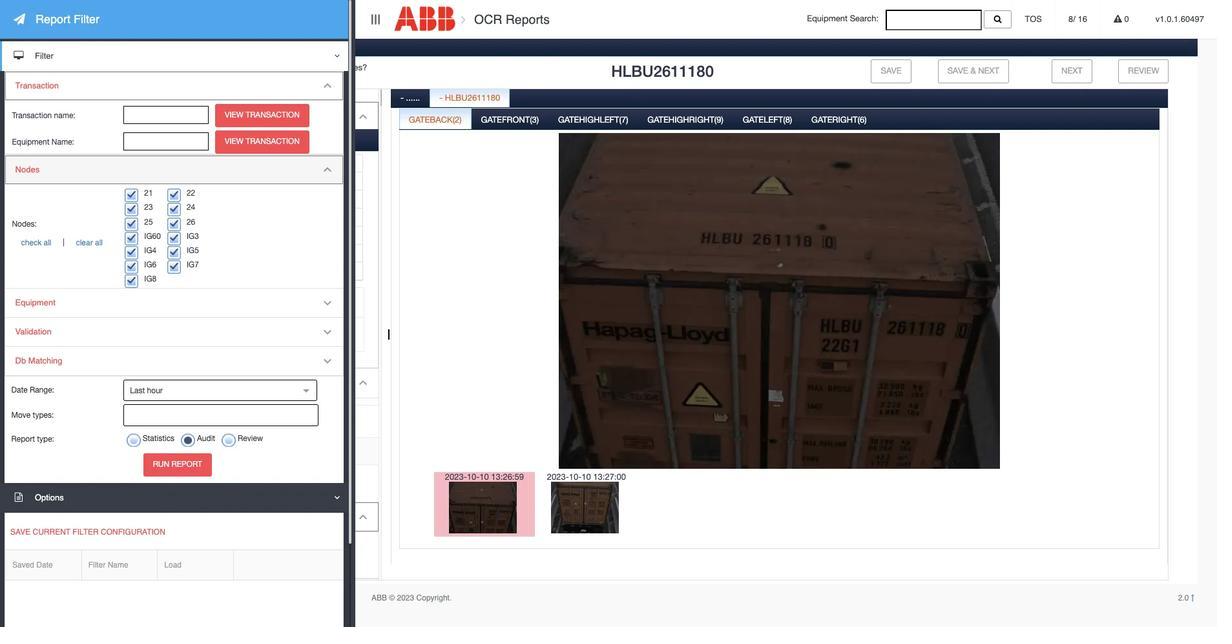 Task type: describe. For each thing, give the bounding box(es) containing it.
hlbu2611180 tab list
[[43, 36, 1198, 589]]

save & next
[[948, 66, 1000, 76]]

next inside button
[[1062, 66, 1083, 76]]

ocr for ocr status
[[81, 266, 99, 276]]

10- for 13:27:00
[[569, 472, 582, 482]]

search image
[[995, 15, 1002, 23]]

clear all link
[[67, 238, 112, 247]]

show damage images?
[[278, 63, 367, 72]]

transaction up 'equipment name:'
[[12, 111, 52, 120]]

db
[[15, 356, 26, 366]]

status
[[101, 266, 125, 276]]

v1.0.1.60497 button
[[1143, 0, 1218, 39]]

0 horizontal spatial date
[[11, 386, 28, 395]]

ig3
[[187, 232, 199, 241]]

menu inside report filter navigation
[[5, 155, 344, 377]]

2023
[[397, 594, 415, 603]]

gatehighright(9)
[[648, 115, 724, 125]]

matching
[[28, 356, 62, 366]]

ocr status
[[81, 266, 125, 276]]

new equipment
[[63, 379, 123, 388]]

tab list containing - ......
[[391, 86, 1169, 589]]

2 moves from the top
[[105, 550, 134, 561]]

- up gateback(2) link
[[401, 93, 404, 103]]

back for back to results
[[72, 66, 95, 76]]

- right x
[[98, 561, 102, 572]]

save for save
[[881, 66, 902, 76]]

equipment for equipment
[[15, 298, 55, 308]]

type:
[[37, 435, 54, 444]]

hlbu2611180 up gatehighright(9)
[[612, 62, 714, 80]]

tab list inside menu
[[54, 129, 379, 368]]

1 vertical spatial back
[[146, 136, 169, 146]]

0 vertical spatial filter
[[74, 12, 100, 26]]

transaction menu item
[[5, 72, 343, 154]]

none text field inside transaction menu item
[[123, 133, 209, 151]]

transaction down the show
[[246, 111, 300, 120]]

1 moves from the top
[[105, 539, 134, 550]]

8/ 16
[[1069, 14, 1088, 24]]

all for check all
[[44, 238, 51, 247]]

saved
[[12, 561, 34, 570]]

hot keys
[[63, 512, 97, 522]]

transaction up transaction name:
[[15, 81, 59, 90]]

review inside "button"
[[1129, 66, 1160, 76]]

report filter navigation
[[0, 0, 348, 628]]

tos button
[[1013, 0, 1056, 39]]

load link
[[158, 551, 233, 581]]

nodes
[[15, 165, 40, 174]]

- right a on the bottom
[[99, 539, 103, 550]]

x
[[90, 561, 96, 572]]

gateright(6) link
[[803, 108, 876, 134]]

- hlbu2611180 link
[[431, 86, 510, 112]]

options
[[35, 493, 64, 503]]

...... inside menu item
[[112, 136, 126, 146]]

&
[[971, 66, 977, 76]]

bars image
[[370, 14, 382, 24]]

unreviewed
[[208, 266, 253, 276]]

a
[[90, 539, 96, 550]]

- hlbu2611180
[[440, 93, 501, 103]]

-unknown ...... link
[[55, 129, 134, 150]]

db matching link
[[5, 347, 343, 376]]

new
[[63, 379, 80, 388]]

2023- for 2023-10-10 13:26:59
[[445, 472, 467, 482]]

gateleft(8)
[[743, 115, 793, 125]]

2023- for 2023-10-10 13:27:00
[[547, 472, 569, 482]]

ig4
[[144, 246, 157, 255]]

view for equipment name:
[[225, 137, 244, 146]]

nodes menu item
[[5, 156, 343, 289]]

check
[[21, 238, 42, 247]]

ocr for ocr
[[81, 248, 99, 258]]

- up gateback(2)
[[440, 93, 443, 103]]

gateback(2)
[[409, 115, 462, 125]]

ig60
[[144, 232, 161, 241]]

16
[[1079, 14, 1088, 24]]

abb
[[372, 594, 387, 603]]

save & next button
[[938, 59, 1010, 83]]

saved date
[[12, 561, 53, 570]]

tab inside hlbu2611180 tab list
[[45, 36, 103, 57]]

name:
[[52, 138, 74, 147]]

1 horizontal spatial date
[[36, 561, 53, 570]]

statistics
[[143, 434, 175, 443]]

view for transaction name:
[[225, 111, 244, 120]]

back for back
[[208, 176, 228, 186]]

validation
[[15, 327, 52, 337]]

ig6
[[144, 261, 157, 270]]

filter name
[[88, 561, 128, 570]]

new equipment link
[[54, 369, 379, 399]]

-back hlbu2611180
[[143, 136, 227, 146]]

ig7
[[187, 261, 199, 270]]

clear
[[76, 238, 93, 247]]

3 moves from the top
[[105, 561, 134, 572]]

images?
[[335, 63, 367, 72]]

hlbu2611180 inside - hlbu2611180 link
[[445, 93, 501, 103]]

gatehighleft(7)
[[558, 115, 629, 125]]

review inside report filter navigation
[[238, 434, 263, 443]]

next inside button
[[979, 66, 1000, 76]]

to
[[98, 66, 109, 76]]

next button
[[1052, 59, 1093, 83]]

25
[[144, 218, 153, 227]]

view transaction for transaction name:
[[225, 111, 300, 120]]

menu inside hlbu2611180 tab list
[[54, 72, 379, 580]]

- ......
[[401, 93, 420, 103]]

copyright.
[[417, 594, 452, 603]]

nodes link
[[5, 156, 343, 185]]

equipment for equipment search:
[[808, 14, 848, 23]]

gatehighright(9) link
[[639, 108, 733, 134]]

22
[[187, 189, 195, 198]]

0
[[1123, 14, 1130, 24]]

23
[[144, 203, 153, 212]]

save for save & next
[[948, 66, 969, 76]]

gatefront(3) link
[[472, 108, 548, 134]]

3 between from the top
[[137, 561, 174, 572]]

|
[[61, 238, 67, 247]]

check all link
[[12, 238, 61, 247]]

load
[[164, 561, 182, 570]]

validation link
[[5, 318, 343, 347]]

gateright(6)
[[812, 115, 867, 125]]



Task type: vqa. For each thing, say whether or not it's contained in the screenshot.
-
yes



Task type: locate. For each thing, give the bounding box(es) containing it.
menu containing a - moves between upper tabs
[[54, 72, 379, 580]]

view transaction button for name:
[[215, 131, 310, 154]]

transaction
[[15, 81, 59, 90], [246, 111, 300, 120], [12, 111, 52, 120], [246, 137, 300, 146]]

report for report type:
[[11, 435, 35, 444]]

view up -back hlbu2611180 link on the left top of page
[[225, 111, 244, 120]]

filter for filter
[[35, 51, 54, 61]]

- ...... link
[[392, 86, 429, 112]]

view transaction down the show
[[225, 111, 300, 120]]

menu item containing a - moves between upper tabs
[[54, 503, 379, 579]]

-back hlbu2611180 link
[[135, 129, 235, 150]]

1 vertical spatial filter
[[35, 51, 54, 61]]

back left to
[[72, 66, 95, 76]]

row group containing position
[[79, 155, 362, 281]]

equipment up hot keys link
[[207, 485, 255, 494]]

2 10- from the left
[[569, 472, 582, 482]]

audit
[[197, 434, 215, 443]]

2 save from the left
[[948, 66, 969, 76]]

0 horizontal spatial next
[[979, 66, 1000, 76]]

2 2023- from the left
[[547, 472, 569, 482]]

2 vertical spatial filter
[[88, 561, 106, 570]]

...... up gateback(2)
[[406, 93, 420, 103]]

3 menu item from the top
[[54, 503, 379, 579]]

0 vertical spatial view
[[225, 111, 244, 120]]

menu item containing corrections
[[54, 102, 379, 369]]

1 horizontal spatial all
[[95, 238, 103, 247]]

tab list containing gateback(2)
[[399, 108, 1160, 586]]

row group inside menu item
[[79, 155, 362, 281]]

next right the &
[[979, 66, 1000, 76]]

ocr left status
[[81, 266, 99, 276]]

1 vertical spatial date
[[36, 561, 53, 570]]

0 horizontal spatial review
[[238, 434, 263, 443]]

2 10 from the left
[[582, 472, 591, 482]]

1 horizontal spatial save
[[948, 66, 969, 76]]

1 horizontal spatial 2023-
[[547, 472, 569, 482]]

move
[[11, 411, 31, 420]]

1 vertical spatial view
[[225, 137, 244, 146]]

name
[[108, 561, 128, 570]]

images
[[176, 561, 208, 572]]

- down name:
[[63, 136, 66, 146]]

0 button
[[1101, 0, 1143, 39]]

0 vertical spatial review
[[1129, 66, 1160, 76]]

upper
[[177, 539, 202, 550]]

nodes:
[[12, 220, 37, 229]]

date range:
[[11, 386, 54, 395]]

options link
[[0, 484, 348, 513]]

equipment inside button
[[207, 485, 255, 494]]

2 between from the top
[[137, 550, 174, 561]]

2023- left 13:26:59
[[445, 472, 467, 482]]

tab list containing -unknown ......
[[54, 129, 379, 368]]

moves right x
[[105, 561, 134, 572]]

view transaction down corrections link on the top of the page
[[225, 137, 300, 146]]

2 vertical spatial report
[[172, 460, 202, 469]]

menu item
[[54, 102, 379, 369], [54, 369, 379, 503], [54, 503, 379, 579]]

check all
[[21, 238, 51, 247]]

0 vertical spatial date
[[11, 386, 28, 395]]

1 view transaction button from the top
[[215, 104, 310, 127]]

ocr down the clear all
[[81, 248, 99, 258]]

13:26:59
[[491, 472, 524, 482]]

long arrow up image
[[1192, 595, 1195, 602]]

report inside button
[[172, 460, 202, 469]]

2 view transaction button from the top
[[215, 131, 310, 154]]

save inside save button
[[881, 66, 902, 76]]

2023-10-10 13:27:00
[[547, 472, 626, 482]]

ocr for ocr reports
[[474, 12, 502, 27]]

2023- right 13:26:59
[[547, 472, 569, 482]]

row containing saved date
[[5, 551, 343, 581]]

filter link
[[0, 41, 348, 71]]

1 vertical spatial report
[[11, 435, 35, 444]]

warning image
[[1114, 15, 1123, 23]]

None text field
[[123, 106, 209, 124], [180, 443, 265, 460], [123, 106, 209, 124], [180, 443, 265, 460]]

ocr
[[474, 12, 502, 27], [81, 248, 99, 258], [81, 266, 99, 276]]

equipment name:
[[12, 138, 74, 147]]

tos
[[1026, 14, 1043, 24]]

None field
[[886, 10, 982, 30], [177, 294, 273, 312], [124, 406, 140, 426], [886, 10, 982, 30], [177, 294, 273, 312], [124, 406, 140, 426]]

filter left the "name"
[[88, 561, 106, 570]]

date
[[11, 386, 28, 395], [36, 561, 53, 570]]

equipment
[[808, 14, 848, 23], [12, 138, 49, 147], [15, 298, 55, 308], [82, 379, 123, 388], [207, 485, 255, 494]]

equipment inside transaction menu item
[[12, 138, 49, 147]]

©
[[389, 594, 395, 603]]

view down corrections link on the top of the page
[[225, 137, 244, 146]]

1 horizontal spatial back
[[146, 136, 169, 146]]

report filter link
[[0, 0, 348, 39]]

tabs right upper
[[205, 539, 224, 550]]

menu item containing new equipment
[[54, 369, 379, 503]]

10 for 13:27:00
[[582, 472, 591, 482]]

menu containing nodes
[[5, 155, 344, 377]]

1 horizontal spatial review
[[1129, 66, 1160, 76]]

1 horizontal spatial 10
[[582, 472, 591, 482]]

reports
[[506, 12, 550, 27]]

- up the nodes link
[[143, 136, 146, 146]]

2023-
[[445, 472, 467, 482], [547, 472, 569, 482]]

filter for filter name
[[88, 561, 106, 570]]

1 view transaction from the top
[[225, 111, 300, 120]]

1 vertical spatial view transaction
[[225, 137, 300, 146]]

types:
[[33, 411, 54, 420]]

z
[[90, 550, 96, 561]]

damage
[[302, 63, 333, 72]]

ocr reports
[[471, 12, 550, 27]]

next down 8/
[[1062, 66, 1083, 76]]

equipment left search:
[[808, 14, 848, 23]]

1 next from the left
[[979, 66, 1000, 76]]

0 vertical spatial ocr
[[474, 12, 502, 27]]

1 vertical spatial review
[[238, 434, 263, 443]]

filter up to
[[74, 12, 100, 26]]

1 horizontal spatial 10-
[[569, 472, 582, 482]]

report for report filter
[[36, 12, 70, 26]]

0 vertical spatial ......
[[406, 93, 420, 103]]

add equipment button
[[178, 478, 265, 502]]

row group
[[79, 155, 362, 281]]

all right clear
[[95, 238, 103, 247]]

transaction down corrections link on the top of the page
[[246, 137, 300, 146]]

ocr left reports
[[474, 12, 502, 27]]

10 for 13:26:59
[[480, 472, 489, 482]]

10- left 13:26:59
[[467, 472, 480, 482]]

2 vertical spatial back
[[208, 176, 228, 186]]

moves up the filter name link
[[105, 539, 134, 550]]

1 horizontal spatial ......
[[406, 93, 420, 103]]

- right z
[[98, 550, 102, 561]]

2 view transaction from the top
[[225, 137, 300, 146]]

tabs right lower
[[203, 550, 221, 561]]

back down -back hlbu2611180
[[208, 176, 228, 186]]

hlbu2611180 inside -back hlbu2611180 link
[[172, 136, 227, 146]]

date left 'range:'
[[11, 386, 28, 395]]

saved date link
[[6, 551, 81, 581]]

......
[[406, 93, 420, 103], [112, 136, 126, 146]]

equipment up validation
[[15, 298, 55, 308]]

filter
[[74, 12, 100, 26], [35, 51, 54, 61], [88, 561, 106, 570]]

back inside button
[[72, 66, 95, 76]]

2 all from the left
[[95, 238, 103, 247]]

8/ 16 button
[[1056, 0, 1101, 39]]

menu
[[54, 72, 379, 580], [5, 155, 344, 377]]

review
[[1129, 66, 1160, 76], [238, 434, 263, 443]]

equipment link
[[5, 289, 343, 318]]

moves right z
[[105, 550, 134, 561]]

save inside save & next button
[[948, 66, 969, 76]]

run
[[153, 460, 169, 469]]

0 vertical spatial back
[[72, 66, 95, 76]]

hlbu2611180 up gateback(2)
[[445, 93, 501, 103]]

13:27:00
[[594, 472, 626, 482]]

unknown
[[66, 136, 110, 146]]

1 2023- from the left
[[445, 472, 467, 482]]

10- left 13:27:00
[[569, 472, 582, 482]]

back to results
[[72, 66, 148, 76]]

save
[[881, 66, 902, 76], [948, 66, 969, 76]]

2 vertical spatial ocr
[[81, 266, 99, 276]]

row
[[5, 551, 343, 581]]

1 vertical spatial ......
[[112, 136, 126, 146]]

2 next from the left
[[1062, 66, 1083, 76]]

report type:
[[11, 435, 54, 444]]

26
[[187, 218, 195, 227]]

2 menu item from the top
[[54, 369, 379, 503]]

8/
[[1069, 14, 1076, 24]]

10 left 13:26:59
[[480, 472, 489, 482]]

filter inside row
[[88, 561, 106, 570]]

name:
[[54, 111, 75, 120]]

last hour
[[130, 386, 163, 395]]

0 vertical spatial view transaction button
[[215, 104, 310, 127]]

0 horizontal spatial back
[[72, 66, 95, 76]]

review right audit
[[238, 434, 263, 443]]

results
[[111, 66, 148, 76]]

moves
[[105, 539, 134, 550], [105, 550, 134, 561], [105, 561, 134, 572]]

0 horizontal spatial 2023-
[[445, 472, 467, 482]]

equipment right the new
[[82, 379, 123, 388]]

10
[[480, 472, 489, 482], [582, 472, 591, 482]]

hlbu2611180 inside row group
[[208, 248, 264, 258]]

hlbu2611180 up unreviewed
[[208, 248, 264, 258]]

last
[[130, 386, 145, 395]]

ig5
[[187, 246, 199, 255]]

10 left 13:27:00
[[582, 472, 591, 482]]

1 horizontal spatial next
[[1062, 66, 1083, 76]]

1 save from the left
[[881, 66, 902, 76]]

21
[[144, 189, 153, 198]]

1 menu item from the top
[[54, 102, 379, 369]]

view transaction button for name:
[[215, 104, 310, 127]]

equipment up nodes
[[12, 138, 49, 147]]

equipment for equipment name:
[[12, 138, 49, 147]]

0 horizontal spatial 10-
[[467, 472, 480, 482]]

1 between from the top
[[137, 539, 174, 550]]

tab
[[45, 36, 103, 57]]

1 vertical spatial view transaction button
[[215, 131, 310, 154]]

gateleft(8) link
[[734, 108, 802, 134]]

2 horizontal spatial back
[[208, 176, 228, 186]]

add
[[187, 485, 205, 494]]

2 horizontal spatial report
[[172, 460, 202, 469]]

view transaction button
[[215, 104, 310, 127], [215, 131, 310, 154]]

0 horizontal spatial report
[[11, 435, 35, 444]]

0 vertical spatial view transaction
[[225, 111, 300, 120]]

view transaction for equipment name:
[[225, 137, 300, 146]]

db matching
[[15, 356, 62, 366]]

a - moves between upper tabs z - moves between lower tabs x - moves between images
[[90, 539, 224, 572]]

1 10- from the left
[[467, 472, 480, 482]]

tab list
[[391, 86, 1169, 589], [399, 108, 1160, 586], [54, 129, 379, 368]]

hlbu2611180 down corrections link on the top of the page
[[172, 136, 227, 146]]

1 10 from the left
[[480, 472, 489, 482]]

review down 0
[[1129, 66, 1160, 76]]

hot
[[63, 512, 76, 522]]

2 view from the top
[[225, 137, 244, 146]]

gatefront(3)
[[481, 115, 539, 125]]

1 horizontal spatial report
[[36, 12, 70, 26]]

...... right unknown
[[112, 136, 126, 146]]

lower
[[176, 550, 200, 561]]

0 horizontal spatial save
[[881, 66, 902, 76]]

filter name link
[[82, 551, 157, 581]]

view transaction
[[225, 111, 300, 120], [225, 137, 300, 146]]

corrections link
[[54, 102, 379, 132]]

back up the nodes link
[[146, 136, 169, 146]]

1 view from the top
[[225, 111, 244, 120]]

equipment search:
[[808, 14, 886, 23]]

0 horizontal spatial all
[[44, 238, 51, 247]]

move types:
[[11, 411, 54, 420]]

0 horizontal spatial 10
[[480, 472, 489, 482]]

all for clear all
[[95, 238, 103, 247]]

1 vertical spatial ocr
[[81, 248, 99, 258]]

0 horizontal spatial ......
[[112, 136, 126, 146]]

gateback(2) link
[[400, 108, 471, 134]]

None text field
[[123, 133, 209, 151]]

0 vertical spatial report
[[36, 12, 70, 26]]

1 all from the left
[[44, 238, 51, 247]]

date right the saved
[[36, 561, 53, 570]]

10- for 13:26:59
[[467, 472, 480, 482]]

gatehighleft(7) link
[[549, 108, 638, 134]]

row inside report filter navigation
[[5, 551, 343, 581]]

back inside row group
[[208, 176, 228, 186]]

position
[[81, 176, 111, 186]]

all right check at the top left
[[44, 238, 51, 247]]

transaction link
[[5, 72, 343, 101]]

filter down report filter
[[35, 51, 54, 61]]



